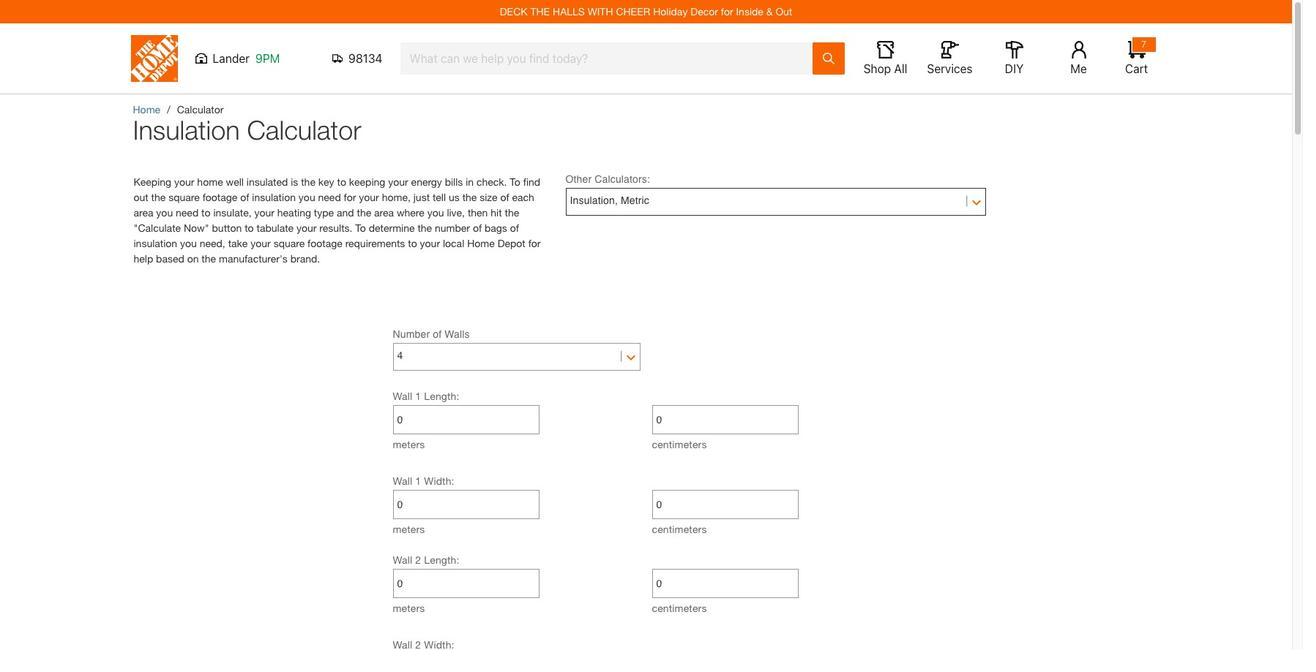Task type: vqa. For each thing, say whether or not it's contained in the screenshot.
glossy,
no



Task type: describe. For each thing, give the bounding box(es) containing it.
home
[[197, 176, 223, 188]]

the down keeping
[[151, 191, 166, 204]]

centimeters for wall 2 length:
[[652, 602, 707, 615]]

halls
[[553, 5, 585, 18]]

then
[[468, 206, 488, 219]]

number of walls
[[393, 329, 470, 340]]

lander
[[213, 52, 250, 65]]

is
[[291, 176, 298, 188]]

keeping
[[134, 176, 171, 188]]

keeping
[[349, 176, 385, 188]]

to right key
[[337, 176, 346, 188]]

each
[[512, 191, 534, 204]]

wall for wall 1 length:
[[393, 390, 412, 403]]

metric
[[621, 195, 649, 207]]

4
[[397, 350, 403, 362]]

bags
[[485, 222, 507, 234]]

0 horizontal spatial square
[[169, 191, 200, 204]]

and
[[337, 206, 354, 219]]

energy
[[411, 176, 442, 188]]

keeping your home well insulated is the key to keeping your energy   bills in check. to find out the square footage of insulation you need for your home, just tell us   the size of each area you need to insulate, your heating type and the area where you live, then hit   the "calculate now" button to tabulate your results. to determine the number of bags of insulation   you need, take your square footage requirements to your local home depot for help based on the manufacturer's brand.
[[134, 176, 541, 265]]

the right "hit"
[[505, 206, 519, 219]]

meters for wall 2 length:
[[393, 602, 425, 615]]

1 horizontal spatial to
[[510, 176, 520, 188]]

insulation,
[[570, 195, 618, 207]]

0 horizontal spatial for
[[344, 191, 356, 204]]

diy button
[[991, 41, 1038, 76]]

bills
[[445, 176, 463, 188]]

insulation, metric button
[[570, 190, 981, 211]]

to up now"
[[201, 206, 210, 219]]

just
[[413, 191, 430, 204]]

the down need, on the top left
[[202, 253, 216, 265]]

meters for wall 1 width:
[[393, 523, 425, 536]]

need,
[[200, 237, 225, 250]]

us
[[449, 191, 460, 204]]

your down keeping
[[359, 191, 379, 204]]

shop all
[[864, 62, 907, 75]]

the home depot logo image
[[131, 35, 178, 82]]

meters for wall 1 length:
[[393, 438, 425, 451]]

1 horizontal spatial square
[[274, 237, 305, 250]]

9pm
[[255, 52, 280, 65]]

size
[[480, 191, 497, 204]]

0 vertical spatial insulation
[[252, 191, 296, 204]]

manufacturer's
[[219, 253, 288, 265]]

width:
[[424, 475, 454, 488]]

determine
[[369, 222, 415, 234]]

wall 1 width:
[[393, 475, 454, 488]]

your left home
[[174, 176, 194, 188]]

deck the halls with cheer holiday decor for inside & out
[[500, 5, 792, 18]]

the down in in the top left of the page
[[462, 191, 477, 204]]

home inside the home / calculator insulation calculator
[[133, 103, 160, 116]]

&
[[766, 5, 773, 18]]

you up the "heating"
[[299, 191, 315, 204]]

wall 1 length:
[[393, 390, 459, 403]]

the right is
[[301, 176, 315, 188]]

your left local
[[420, 237, 440, 250]]

brand.
[[290, 253, 320, 265]]

your up manufacturer's at the top left
[[251, 237, 271, 250]]

insulation
[[133, 114, 240, 146]]

of down then
[[473, 222, 482, 234]]

1 horizontal spatial calculator
[[247, 114, 361, 146]]

decor
[[691, 5, 718, 18]]

"calculate
[[134, 222, 181, 234]]

other calculators:
[[565, 173, 650, 185]]

your up tabulate
[[254, 206, 274, 219]]

tell
[[433, 191, 446, 204]]

of right size
[[500, 191, 509, 204]]

on
[[187, 253, 199, 265]]

deck
[[500, 5, 527, 18]]

you down tell
[[427, 206, 444, 219]]

out
[[776, 5, 792, 18]]

other
[[565, 173, 592, 185]]

wall 2 length:
[[393, 554, 459, 567]]

help
[[134, 253, 153, 265]]

length: for wall 1 length:
[[424, 390, 459, 403]]

requirements
[[345, 237, 405, 250]]

4 button
[[397, 345, 636, 367]]

diy
[[1005, 62, 1024, 75]]

home / calculator insulation calculator
[[133, 103, 361, 146]]

length: for wall 2 length:
[[424, 554, 459, 567]]

heating
[[277, 206, 311, 219]]

insulation, metric
[[570, 195, 649, 207]]

home link
[[133, 103, 160, 116]]

number
[[435, 222, 470, 234]]

2 area from the left
[[374, 206, 394, 219]]

inside
[[736, 5, 763, 18]]



Task type: locate. For each thing, give the bounding box(es) containing it.
live,
[[447, 206, 465, 219]]

1 1 from the top
[[415, 390, 421, 403]]

2 meters from the top
[[393, 523, 425, 536]]

0 vertical spatial square
[[169, 191, 200, 204]]

2 wall from the top
[[393, 475, 412, 488]]

you up on
[[180, 237, 197, 250]]

0 horizontal spatial area
[[134, 206, 153, 219]]

your down the "heating"
[[296, 222, 317, 234]]

home left /
[[133, 103, 160, 116]]

deck the halls with cheer holiday decor for inside & out link
[[500, 5, 792, 18]]

1 horizontal spatial area
[[374, 206, 394, 219]]

0 vertical spatial to
[[510, 176, 520, 188]]

footage
[[203, 191, 237, 204], [307, 237, 342, 250]]

0 horizontal spatial insulation
[[134, 237, 177, 250]]

tabulate
[[257, 222, 294, 234]]

0 horizontal spatial home
[[133, 103, 160, 116]]

depot
[[498, 237, 525, 250]]

insulation
[[252, 191, 296, 204], [134, 237, 177, 250]]

find
[[523, 176, 540, 188]]

None number field
[[397, 406, 535, 434], [656, 406, 794, 434], [397, 491, 535, 519], [656, 491, 794, 519], [397, 570, 535, 598], [656, 570, 794, 598], [397, 406, 535, 434], [656, 406, 794, 434], [397, 491, 535, 519], [656, 491, 794, 519], [397, 570, 535, 598], [656, 570, 794, 598]]

holiday
[[653, 5, 688, 18]]

need up now"
[[176, 206, 199, 219]]

1 down number
[[415, 390, 421, 403]]

for up the and at the top left of page
[[344, 191, 356, 204]]

1 for length:
[[415, 390, 421, 403]]

1 meters from the top
[[393, 438, 425, 451]]

area up determine
[[374, 206, 394, 219]]

What can we help you find today? search field
[[410, 43, 811, 74]]

in
[[466, 176, 474, 188]]

area down out
[[134, 206, 153, 219]]

calculator up is
[[247, 114, 361, 146]]

length: down number of walls
[[424, 390, 459, 403]]

to
[[337, 176, 346, 188], [201, 206, 210, 219], [245, 222, 254, 234], [408, 237, 417, 250]]

all
[[894, 62, 907, 75]]

need down key
[[318, 191, 341, 204]]

2 vertical spatial for
[[528, 237, 541, 250]]

to up requirements
[[355, 222, 366, 234]]

services
[[927, 62, 973, 75]]

calculators:
[[595, 173, 650, 185]]

of down well
[[240, 191, 249, 204]]

1 horizontal spatial footage
[[307, 237, 342, 250]]

of left the walls
[[433, 329, 442, 340]]

3 centimeters from the top
[[652, 602, 707, 615]]

calculator
[[177, 103, 224, 116], [247, 114, 361, 146]]

3 wall from the top
[[393, 554, 412, 567]]

walls
[[445, 329, 470, 340]]

1 vertical spatial centimeters
[[652, 523, 707, 536]]

1 vertical spatial insulation
[[134, 237, 177, 250]]

1 length: from the top
[[424, 390, 459, 403]]

of up depot
[[510, 222, 519, 234]]

square down tabulate
[[274, 237, 305, 250]]

for
[[721, 5, 733, 18], [344, 191, 356, 204], [528, 237, 541, 250]]

wall left width:
[[393, 475, 412, 488]]

cheer
[[616, 5, 650, 18]]

home
[[133, 103, 160, 116], [467, 237, 495, 250]]

you up "calculate
[[156, 206, 173, 219]]

the right the and at the top left of page
[[357, 206, 371, 219]]

for right depot
[[528, 237, 541, 250]]

your
[[174, 176, 194, 188], [388, 176, 408, 188], [359, 191, 379, 204], [254, 206, 274, 219], [296, 222, 317, 234], [251, 237, 271, 250], [420, 237, 440, 250]]

1 left width:
[[415, 475, 421, 488]]

0 horizontal spatial footage
[[203, 191, 237, 204]]

1 vertical spatial square
[[274, 237, 305, 250]]

the
[[530, 5, 550, 18]]

me button
[[1055, 41, 1102, 76]]

meters down 2
[[393, 602, 425, 615]]

0 vertical spatial for
[[721, 5, 733, 18]]

2 centimeters from the top
[[652, 523, 707, 536]]

hit
[[491, 206, 502, 219]]

the
[[301, 176, 315, 188], [151, 191, 166, 204], [462, 191, 477, 204], [357, 206, 371, 219], [505, 206, 519, 219], [418, 222, 432, 234], [202, 253, 216, 265]]

out
[[134, 191, 148, 204]]

1 vertical spatial length:
[[424, 554, 459, 567]]

check.
[[477, 176, 507, 188]]

insulated
[[247, 176, 288, 188]]

1 wall from the top
[[393, 390, 412, 403]]

wall down 4
[[393, 390, 412, 403]]

me
[[1070, 62, 1087, 75]]

footage down results.
[[307, 237, 342, 250]]

with
[[588, 5, 613, 18]]

need
[[318, 191, 341, 204], [176, 206, 199, 219]]

square down home
[[169, 191, 200, 204]]

2 vertical spatial wall
[[393, 554, 412, 567]]

you
[[299, 191, 315, 204], [156, 206, 173, 219], [427, 206, 444, 219], [180, 237, 197, 250]]

insulate,
[[213, 206, 251, 219]]

number
[[393, 329, 430, 340]]

based
[[156, 253, 184, 265]]

shop all button
[[862, 41, 909, 76]]

2
[[415, 554, 421, 567]]

meters up 2
[[393, 523, 425, 536]]

length: right 2
[[424, 554, 459, 567]]

button
[[212, 222, 242, 234]]

1 vertical spatial footage
[[307, 237, 342, 250]]

lander 9pm
[[213, 52, 280, 65]]

0 horizontal spatial need
[[176, 206, 199, 219]]

1 vertical spatial meters
[[393, 523, 425, 536]]

2 horizontal spatial for
[[721, 5, 733, 18]]

1 vertical spatial 1
[[415, 475, 421, 488]]

where
[[397, 206, 424, 219]]

cart
[[1125, 62, 1148, 75]]

0 vertical spatial wall
[[393, 390, 412, 403]]

1 vertical spatial to
[[355, 222, 366, 234]]

2 vertical spatial meters
[[393, 602, 425, 615]]

0 vertical spatial 1
[[415, 390, 421, 403]]

98134 button
[[332, 51, 382, 66]]

2 1 from the top
[[415, 475, 421, 488]]

/
[[167, 103, 170, 116]]

to
[[510, 176, 520, 188], [355, 222, 366, 234]]

now"
[[184, 222, 209, 234]]

0 horizontal spatial calculator
[[177, 103, 224, 116]]

1 horizontal spatial home
[[467, 237, 495, 250]]

0 vertical spatial need
[[318, 191, 341, 204]]

the down where
[[418, 222, 432, 234]]

to up take
[[245, 222, 254, 234]]

meters up wall 1 width:
[[393, 438, 425, 451]]

home,
[[382, 191, 411, 204]]

wall for wall 1 width:
[[393, 475, 412, 488]]

to down determine
[[408, 237, 417, 250]]

0 vertical spatial footage
[[203, 191, 237, 204]]

key
[[318, 176, 334, 188]]

length:
[[424, 390, 459, 403], [424, 554, 459, 567]]

to left find
[[510, 176, 520, 188]]

centimeters
[[652, 438, 707, 451], [652, 523, 707, 536], [652, 602, 707, 615]]

services button
[[926, 41, 973, 76]]

2 vertical spatial centimeters
[[652, 602, 707, 615]]

type
[[314, 206, 334, 219]]

1 vertical spatial for
[[344, 191, 356, 204]]

area
[[134, 206, 153, 219], [374, 206, 394, 219]]

calculator right /
[[177, 103, 224, 116]]

insulation down insulated
[[252, 191, 296, 204]]

well
[[226, 176, 244, 188]]

footage down home
[[203, 191, 237, 204]]

shop
[[864, 62, 891, 75]]

0 vertical spatial home
[[133, 103, 160, 116]]

centimeters for wall 1 length:
[[652, 438, 707, 451]]

1 for width:
[[415, 475, 421, 488]]

1 vertical spatial home
[[467, 237, 495, 250]]

1 horizontal spatial insulation
[[252, 191, 296, 204]]

7
[[1141, 39, 1146, 50]]

of
[[240, 191, 249, 204], [500, 191, 509, 204], [473, 222, 482, 234], [510, 222, 519, 234], [433, 329, 442, 340]]

3 meters from the top
[[393, 602, 425, 615]]

1 horizontal spatial need
[[318, 191, 341, 204]]

home down bags
[[467, 237, 495, 250]]

2 length: from the top
[[424, 554, 459, 567]]

local
[[443, 237, 464, 250]]

0 vertical spatial centimeters
[[652, 438, 707, 451]]

1 area from the left
[[134, 206, 153, 219]]

1 vertical spatial wall
[[393, 475, 412, 488]]

for left inside on the top right of the page
[[721, 5, 733, 18]]

98134
[[348, 52, 382, 65]]

insulation down "calculate
[[134, 237, 177, 250]]

results.
[[319, 222, 352, 234]]

square
[[169, 191, 200, 204], [274, 237, 305, 250]]

home inside the keeping your home well insulated is the key to keeping your energy   bills in check. to find out the square footage of insulation you need for your home, just tell us   the size of each area you need to insulate, your heating type and the area where you live, then hit   the "calculate now" button to tabulate your results. to determine the number of bags of insulation   you need, take your square footage requirements to your local home depot for help based on the manufacturer's brand.
[[467, 237, 495, 250]]

0 horizontal spatial to
[[355, 222, 366, 234]]

1 vertical spatial need
[[176, 206, 199, 219]]

1 horizontal spatial for
[[528, 237, 541, 250]]

wall for wall 2 length:
[[393, 554, 412, 567]]

0 vertical spatial length:
[[424, 390, 459, 403]]

1 centimeters from the top
[[652, 438, 707, 451]]

meters
[[393, 438, 425, 451], [393, 523, 425, 536], [393, 602, 425, 615]]

0 vertical spatial meters
[[393, 438, 425, 451]]

wall
[[393, 390, 412, 403], [393, 475, 412, 488], [393, 554, 412, 567]]

cart 7
[[1125, 39, 1148, 75]]

wall left 2
[[393, 554, 412, 567]]

take
[[228, 237, 248, 250]]

your up home, at left top
[[388, 176, 408, 188]]



